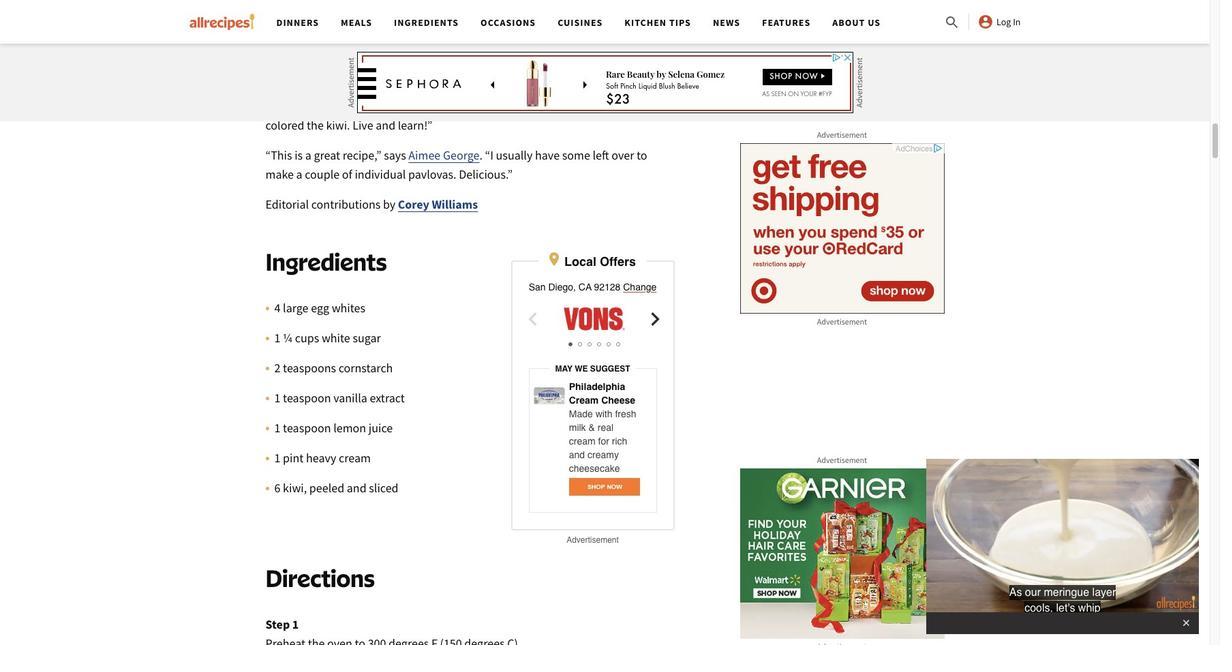 Task type: describe. For each thing, give the bounding box(es) containing it.
great
[[314, 147, 340, 163]]

cream inside philadelphia cream cheese made with fresh milk & real cream for rich and creamy cheesecake
[[569, 436, 596, 447]]

news
[[713, 16, 741, 29]]

0 vertical spatial on
[[487, 79, 501, 95]]

. for cynthia b
[[491, 60, 494, 76]]

1 ¼ cups white sugar
[[275, 330, 381, 346]]

&
[[589, 422, 595, 433]]

¼
[[283, 330, 293, 346]]

it
[[468, 98, 475, 114]]

kitchen tips link
[[625, 16, 691, 29]]

cuisines link
[[558, 16, 603, 29]]

log in link
[[978, 14, 1021, 30]]

the
[[564, 98, 583, 114]]

easy
[[317, 60, 340, 76]]

had
[[465, 79, 485, 95]]

noel link
[[559, 11, 583, 26]]

corey williams link
[[398, 196, 478, 212]]

. "i used blueberries, raspberries and kiwi for the fruit as that was what i had on hand. my only mistake was in stirring the fruit together before adding it on to the cream. the blueberries colored the kiwi. live and learn!"
[[266, 60, 656, 133]]

so
[[430, 11, 441, 26]]

patience,
[[343, 11, 390, 26]]

according
[[493, 11, 544, 26]]

0 horizontal spatial fruit
[[324, 98, 346, 114]]

vanilla
[[334, 390, 367, 406]]

log
[[997, 16, 1012, 28]]

extract
[[370, 390, 405, 406]]

for inside philadelphia cream cheese made with fresh milk & real cream for rich and creamy cheesecake
[[598, 436, 610, 447]]

mistake
[[577, 79, 617, 95]]

about
[[833, 16, 866, 29]]

philadelphia cream cheese made with fresh milk & real cream for rich and creamy cheesecake
[[569, 381, 637, 474]]

. "i usually have some left over to make a couple of individual pavlovas. delicious."
[[266, 147, 648, 182]]

editorial
[[266, 196, 309, 212]]

takes
[[313, 11, 340, 26]]

fresh
[[615, 408, 637, 419]]

and right the easy
[[343, 60, 362, 76]]

"i for usually
[[485, 147, 494, 163]]

vons logo image
[[547, 305, 642, 333]]

1 vertical spatial on
[[478, 98, 491, 114]]

6
[[275, 480, 281, 496]]

the down kiwi
[[305, 98, 322, 114]]

and left sliced
[[347, 480, 367, 496]]

4 large egg whites
[[275, 300, 366, 316]]

used
[[508, 60, 532, 76]]

"this for "this is a great recipe," says aimee george
[[266, 147, 292, 163]]

1 vertical spatial advertisement region
[[740, 143, 945, 314]]

teaspoon for vanilla extract
[[283, 390, 331, 406]]

cream
[[569, 395, 599, 406]]

what
[[431, 79, 457, 95]]

1 pint heavy cream
[[275, 450, 371, 466]]

cups
[[295, 330, 319, 346]]

recipe,"
[[343, 147, 382, 163]]

dinners link
[[277, 16, 319, 29]]

delicious."
[[459, 166, 513, 182]]

"such
[[589, 11, 619, 26]]

0 horizontal spatial cream
[[339, 450, 371, 466]]

individual
[[355, 166, 406, 182]]

home image
[[189, 14, 255, 30]]

ingredients link
[[394, 16, 459, 29]]

the left kiwi.
[[307, 117, 324, 133]]

"this is a great recipe," says aimee george
[[266, 147, 480, 163]]

1 for 1 ¼ cups white sugar
[[275, 330, 281, 346]]

make
[[266, 166, 294, 182]]

that
[[385, 79, 406, 95]]

over
[[612, 147, 635, 163]]

to inside . "i used blueberries, raspberries and kiwi for the fruit as that was what i had on hand. my only mistake was in stirring the fruit together before adding it on to the cream. the blueberries colored the kiwi. live and learn!"
[[494, 98, 504, 114]]

contributions
[[311, 196, 381, 212]]

raves
[[413, 60, 440, 76]]

egg
[[311, 300, 329, 316]]

and right live
[[376, 117, 396, 133]]

the down hand.
[[507, 98, 524, 114]]

only
[[552, 79, 574, 95]]

real
[[598, 422, 614, 433]]

cornstarch
[[339, 360, 393, 376]]

"show image
[[569, 478, 640, 496]]

2 horizontal spatial was
[[619, 79, 639, 95]]

0 horizontal spatial ingredients
[[266, 247, 387, 276]]

for inside . "i used blueberries, raspberries and kiwi for the fruit as that was what i had on hand. my only mistake was in stirring the fruit together before adding it on to the cream. the blueberries colored the kiwi. live and learn!"
[[311, 79, 326, 95]]

ingredients inside 'navigation'
[[394, 16, 459, 29]]

milk
[[569, 422, 586, 433]]

san diego, ca 92128 change
[[529, 281, 657, 292]]

offers
[[600, 254, 636, 269]]

the down the easy
[[328, 79, 345, 95]]

ca
[[579, 281, 592, 292]]

may we suggest
[[555, 364, 631, 374]]

. "such a unique and impressive dessert."
[[266, 11, 666, 45]]

4
[[275, 300, 281, 316]]

2 teaspoons cornstarch
[[275, 360, 393, 376]]

in
[[1014, 16, 1021, 28]]

dinners
[[277, 16, 319, 29]]

and inside philadelphia cream cheese made with fresh milk & real cream for rich and creamy cheesecake
[[569, 449, 585, 460]]

usually
[[496, 147, 533, 163]]

1 horizontal spatial to
[[546, 11, 557, 26]]

change
[[624, 281, 657, 292]]

in
[[642, 79, 652, 95]]

impressive
[[288, 30, 343, 45]]

by
[[383, 196, 396, 212]]

san
[[529, 281, 546, 292]]

to inside the . "i usually have some left over to make a couple of individual pavlovas. delicious."
[[637, 147, 648, 163]]

kiwi,
[[283, 480, 307, 496]]

1 horizontal spatial was
[[409, 79, 429, 95]]



Task type: locate. For each thing, give the bounding box(es) containing it.
1 horizontal spatial .
[[491, 60, 494, 76]]

local offers
[[565, 254, 636, 269]]

raspberries
[[599, 60, 656, 76]]

1 vertical spatial cream
[[339, 450, 371, 466]]

a inside the . "such a unique and impressive dessert."
[[622, 11, 628, 26]]

pint
[[283, 450, 304, 466]]

2 vertical spatial to
[[637, 147, 648, 163]]

fruit up kiwi.
[[324, 98, 346, 114]]

and up cheesecake on the bottom of page
[[569, 449, 585, 460]]

2 vertical spatial advertisement region
[[740, 469, 945, 639]]

2 teaspoon from the top
[[283, 420, 331, 436]]

tips
[[670, 16, 691, 29]]

aimee
[[409, 147, 441, 163]]

cream.
[[526, 98, 561, 114]]

a right "such
[[622, 11, 628, 26]]

. inside . "i used blueberries, raspberries and kiwi for the fruit as that was what i had on hand. my only mistake was in stirring the fruit together before adding it on to the cream. the blueberries colored the kiwi. live and learn!"
[[491, 60, 494, 76]]

1 vertical spatial teaspoon
[[283, 420, 331, 436]]

2
[[275, 360, 281, 376]]

cheesecake
[[569, 463, 620, 474]]

editorial contributions by corey williams
[[266, 196, 478, 212]]

2 1 from the top
[[275, 390, 281, 406]]

2 "this from the top
[[266, 147, 292, 163]]

we
[[575, 364, 588, 374]]

george
[[443, 147, 480, 163]]

1 1 from the top
[[275, 330, 281, 346]]

says
[[384, 147, 406, 163]]

. for aimee george
[[480, 147, 483, 163]]

2 horizontal spatial a
[[622, 11, 628, 26]]

kiwi.
[[326, 117, 350, 133]]

heavy
[[306, 450, 336, 466]]

and
[[266, 30, 285, 45], [343, 60, 362, 76], [266, 79, 285, 95], [376, 117, 396, 133], [569, 449, 585, 460], [347, 480, 367, 496]]

and up stirring
[[266, 79, 285, 95]]

0 vertical spatial fruit
[[347, 79, 369, 95]]

0 vertical spatial cream
[[569, 436, 596, 447]]

1 teaspoon vanilla extract
[[275, 390, 405, 406]]

teaspoon for lemon juice
[[283, 420, 331, 436]]

6 kiwi, peeled and sliced
[[275, 480, 399, 496]]

for right kiwi
[[311, 79, 326, 95]]

features link
[[763, 16, 811, 29]]

1 for 1 pint heavy cream
[[275, 450, 281, 466]]

0 vertical spatial teaspoon
[[283, 390, 331, 406]]

sugar
[[353, 330, 381, 346]]

1 horizontal spatial fruit
[[347, 79, 369, 95]]

have
[[535, 147, 560, 163]]

0 vertical spatial a
[[622, 11, 628, 26]]

"this
[[266, 60, 292, 76], [266, 147, 292, 163]]

on right the had
[[487, 79, 501, 95]]

on right it
[[478, 98, 491, 114]]

1 horizontal spatial "i
[[497, 60, 505, 76]]

occasions
[[481, 16, 536, 29]]

. for noel
[[583, 11, 586, 26]]

. up delicious."
[[480, 147, 483, 163]]

teaspoons
[[283, 360, 336, 376]]

1 vertical spatial ingredients
[[266, 247, 387, 276]]

0 vertical spatial for
[[311, 79, 326, 95]]

0 vertical spatial "i
[[497, 60, 505, 76]]

i
[[459, 79, 463, 95]]

a right is at top left
[[305, 147, 312, 163]]

white
[[322, 330, 350, 346]]

ingredients
[[394, 16, 459, 29], [266, 247, 387, 276]]

fruit left as
[[347, 79, 369, 95]]

a inside the . "i usually have some left over to make a couple of individual pavlovas. delicious."
[[296, 166, 303, 182]]

0 vertical spatial .
[[583, 11, 586, 26]]

and inside the . "such a unique and impressive dessert."
[[266, 30, 285, 45]]

. left "such
[[583, 11, 586, 26]]

0 horizontal spatial .
[[480, 147, 483, 163]]

search image
[[945, 14, 961, 31]]

it,"
[[477, 11, 491, 26]]

0 vertical spatial to
[[546, 11, 557, 26]]

0 horizontal spatial was
[[295, 60, 315, 76]]

92128
[[594, 281, 621, 292]]

"i inside . "i used blueberries, raspberries and kiwi for the fruit as that was what i had on hand. my only mistake was in stirring the fruit together before adding it on to the cream. the blueberries colored the kiwi. live and learn!"
[[497, 60, 505, 76]]

directions
[[266, 563, 375, 593]]

account image
[[978, 14, 994, 30]]

0 vertical spatial ingredients
[[394, 16, 459, 29]]

before
[[394, 98, 428, 114]]

williams
[[432, 196, 478, 212]]

2 vertical spatial .
[[480, 147, 483, 163]]

but
[[392, 11, 410, 26]]

to down hand.
[[494, 98, 504, 114]]

1 horizontal spatial a
[[305, 147, 312, 163]]

kitchen
[[625, 16, 667, 29]]

1 down 2
[[275, 390, 281, 406]]

was
[[295, 60, 315, 76], [409, 79, 429, 95], [619, 79, 639, 95]]

1 left ¼
[[275, 330, 281, 346]]

advertisement region
[[357, 52, 854, 113], [740, 143, 945, 314], [740, 469, 945, 639]]

rich
[[612, 436, 628, 447]]

3 1 from the top
[[275, 420, 281, 436]]

with
[[596, 408, 613, 419]]

was up kiwi
[[295, 60, 315, 76]]

navigation containing dinners
[[266, 0, 945, 44]]

dessert."
[[346, 30, 390, 45]]

2 horizontal spatial to
[[637, 147, 648, 163]]

us
[[868, 16, 881, 29]]

log in
[[997, 16, 1021, 28]]

made
[[569, 408, 593, 419]]

1 horizontal spatial cream
[[569, 436, 596, 447]]

was down the raves
[[409, 79, 429, 95]]

0 horizontal spatial for
[[311, 79, 326, 95]]

"this for "this was easy and elegant," raves cynthia b
[[266, 60, 292, 76]]

1 up 1 pint heavy cream
[[275, 420, 281, 436]]

0 vertical spatial advertisement region
[[357, 52, 854, 113]]

"this up kiwi
[[266, 60, 292, 76]]

1 horizontal spatial for
[[598, 436, 610, 447]]

"i up delicious."
[[485, 147, 494, 163]]

0 horizontal spatial to
[[494, 98, 504, 114]]

about us link
[[833, 16, 881, 29]]

"i inside the . "i usually have some left over to make a couple of individual pavlovas. delicious."
[[485, 147, 494, 163]]

0 vertical spatial "this
[[266, 60, 292, 76]]

meals link
[[341, 16, 372, 29]]

adding
[[430, 98, 466, 114]]

cream down milk at the bottom left of the page
[[569, 436, 596, 447]]

"pavlova takes patience, but it's so worth it," according to noel
[[266, 11, 583, 26]]

kitchen tips
[[625, 16, 691, 29]]

and down "pavlova
[[266, 30, 285, 45]]

worth
[[444, 11, 474, 26]]

"i right the b
[[497, 60, 505, 76]]

. left used
[[491, 60, 494, 76]]

of
[[342, 166, 352, 182]]

was left in
[[619, 79, 639, 95]]

1 vertical spatial "this
[[266, 147, 292, 163]]

unique
[[630, 11, 666, 26]]

suggest
[[591, 364, 631, 374]]

occasions link
[[481, 16, 536, 29]]

a for unique
[[622, 11, 628, 26]]

. inside the . "such a unique and impressive dessert."
[[583, 11, 586, 26]]

to right over
[[637, 147, 648, 163]]

1 horizontal spatial ingredients
[[394, 16, 459, 29]]

teaspoon up pint
[[283, 420, 331, 436]]

philadelphia
[[569, 381, 626, 392]]

1 vertical spatial for
[[598, 436, 610, 447]]

1 teaspoon from the top
[[283, 390, 331, 406]]

meals
[[341, 16, 372, 29]]

1 vertical spatial fruit
[[324, 98, 346, 114]]

1 vertical spatial "i
[[485, 147, 494, 163]]

"this up "make"
[[266, 147, 292, 163]]

1 for 1 teaspoon lemon juice
[[275, 420, 281, 436]]

1 left pint
[[275, 450, 281, 466]]

a down is at top left
[[296, 166, 303, 182]]

corey
[[398, 196, 430, 212]]

diego,
[[549, 281, 576, 292]]

1 "this from the top
[[266, 60, 292, 76]]

peeled
[[310, 480, 345, 496]]

is
[[295, 147, 303, 163]]

1 vertical spatial to
[[494, 98, 504, 114]]

for up creamy
[[598, 436, 610, 447]]

my
[[535, 79, 550, 95]]

a for great
[[305, 147, 312, 163]]

.
[[583, 11, 586, 26], [491, 60, 494, 76], [480, 147, 483, 163]]

0 horizontal spatial "i
[[485, 147, 494, 163]]

fruit
[[347, 79, 369, 95], [324, 98, 346, 114]]

1 vertical spatial .
[[491, 60, 494, 76]]

pavlovas.
[[408, 166, 457, 182]]

together
[[348, 98, 392, 114]]

left
[[593, 147, 609, 163]]

elegant,"
[[365, 60, 410, 76]]

"i for used
[[497, 60, 505, 76]]

b
[[484, 60, 491, 76]]

"i
[[497, 60, 505, 76], [485, 147, 494, 163]]

blueberries
[[585, 98, 644, 114]]

. inside the . "i usually have some left over to make a couple of individual pavlovas. delicious."
[[480, 147, 483, 163]]

features
[[763, 16, 811, 29]]

couple
[[305, 166, 340, 182]]

change button
[[624, 280, 657, 294]]

navigation
[[266, 0, 945, 44]]

may
[[555, 364, 573, 374]]

teaspoon down teaspoons on the bottom left of page
[[283, 390, 331, 406]]

1 teaspoon lemon juice
[[275, 420, 393, 436]]

2 vertical spatial a
[[296, 166, 303, 182]]

to left 'noel'
[[546, 11, 557, 26]]

4 1 from the top
[[275, 450, 281, 466]]

1 vertical spatial a
[[305, 147, 312, 163]]

0 horizontal spatial a
[[296, 166, 303, 182]]

learn!"
[[398, 117, 433, 133]]

news link
[[713, 16, 741, 29]]

1 for 1 teaspoon vanilla extract
[[275, 390, 281, 406]]

cynthia b link
[[442, 60, 491, 76]]

cream down lemon
[[339, 450, 371, 466]]

2 horizontal spatial .
[[583, 11, 586, 26]]

noel
[[559, 11, 583, 26]]



Task type: vqa. For each thing, say whether or not it's contained in the screenshot.
3rd 1 from the top
yes



